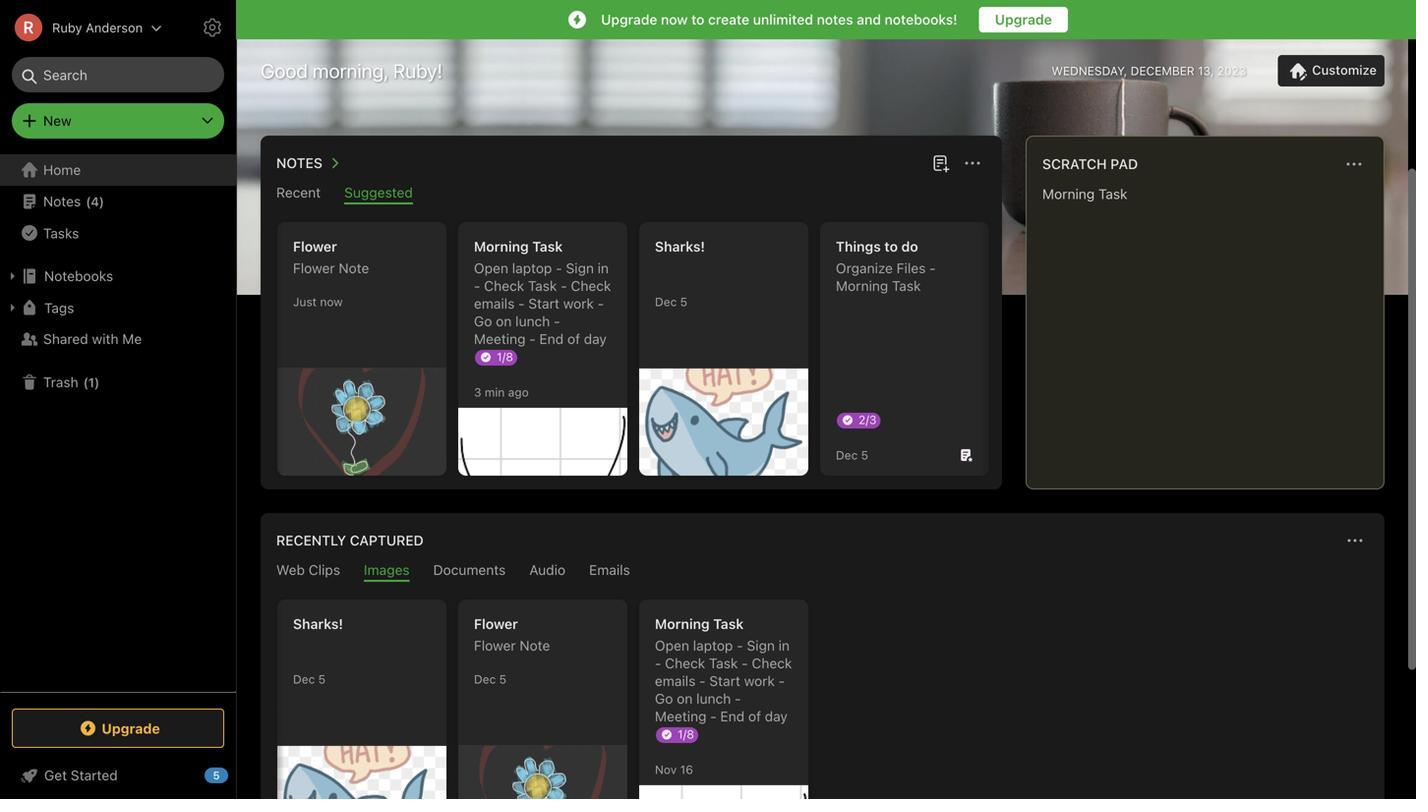 Task type: describe. For each thing, give the bounding box(es) containing it.
recent
[[276, 184, 321, 201]]

- inside things to do organize files - morning task
[[929, 260, 936, 276]]

end for 3 min ago
[[539, 331, 564, 347]]

trash ( 1 )
[[43, 374, 99, 390]]

1 horizontal spatial more actions image
[[1343, 529, 1367, 553]]

flower flower note for now
[[293, 238, 369, 276]]

upgrade for upgrade now to create unlimited notes and notebooks!
[[601, 11, 657, 28]]

images tab
[[364, 562, 410, 582]]

expand notebooks image
[[5, 268, 21, 284]]

nov 16
[[655, 763, 693, 777]]

good
[[261, 59, 308, 82]]

upgrade button
[[12, 709, 224, 748]]

0 vertical spatial to
[[691, 11, 705, 28]]

customize button
[[1278, 55, 1385, 87]]

nov
[[655, 763, 677, 777]]

trash
[[43, 374, 78, 390]]

shared with me link
[[0, 324, 235, 355]]

day for 3 min ago
[[584, 331, 607, 347]]

) for notes
[[99, 194, 104, 209]]

sign for 3 min ago
[[566, 260, 594, 276]]

scratch
[[1042, 156, 1107, 172]]

upgrade for upgrade button
[[995, 11, 1052, 28]]

notebooks
[[44, 268, 113, 284]]

task inside things to do organize files - morning task
[[892, 278, 921, 294]]

day for nov 16
[[765, 709, 788, 725]]

min
[[485, 386, 505, 399]]

now for just
[[320, 295, 343, 309]]

captured
[[350, 533, 424, 549]]

Start writing… text field
[[1042, 186, 1383, 473]]

sharks! inside suggested tab panel
[[655, 238, 705, 255]]

web
[[276, 562, 305, 578]]

web clips tab
[[276, 562, 340, 582]]

on for min
[[496, 313, 512, 329]]

tree containing home
[[0, 154, 236, 691]]

sign for nov 16
[[747, 638, 775, 654]]

3
[[474, 386, 481, 399]]

start for nov 16
[[709, 673, 740, 689]]

laptop for nov 16
[[693, 638, 733, 654]]

tasks button
[[0, 217, 235, 249]]

things to do organize files - morning task
[[836, 238, 936, 294]]

more actions field for recently captured
[[1341, 527, 1369, 555]]

files
[[897, 260, 926, 276]]

1/8 for min
[[497, 350, 513, 364]]

notes for notes ( 4 )
[[43, 193, 81, 209]]

lunch for 3 min ago
[[515, 313, 550, 329]]

scratch pad
[[1042, 156, 1138, 172]]

recently captured button
[[272, 529, 424, 553]]

emails
[[589, 562, 630, 578]]

( for notes
[[86, 194, 91, 209]]

0 horizontal spatial more actions image
[[961, 151, 984, 175]]

recent tab
[[276, 184, 321, 205]]

suggested tab panel
[[261, 205, 1187, 490]]

of for nov 16
[[748, 709, 761, 725]]

1/8 for 16
[[678, 728, 694, 742]]

emails for 16
[[655, 673, 696, 689]]

notes for notes
[[276, 155, 322, 171]]

emails tab
[[589, 562, 630, 582]]

do
[[901, 238, 918, 255]]

unlimited
[[753, 11, 813, 28]]

3 min ago
[[474, 386, 529, 399]]

notes ( 4 )
[[43, 193, 104, 209]]

wednesday, december 13, 2023
[[1052, 64, 1246, 78]]

recently captured
[[276, 533, 424, 549]]

anderson
[[86, 20, 143, 35]]

shared with me
[[43, 331, 142, 347]]

shared
[[43, 331, 88, 347]]

ruby anderson
[[52, 20, 143, 35]]

more actions image
[[1342, 152, 1366, 176]]

just now
[[293, 295, 343, 309]]

new
[[43, 113, 72, 129]]

to inside things to do organize files - morning task
[[884, 238, 898, 255]]

wednesday,
[[1052, 64, 1127, 78]]

tags
[[44, 300, 74, 316]]

sharks! inside images tab panel
[[293, 616, 343, 632]]

note for just now
[[339, 260, 369, 276]]

emails for min
[[474, 296, 515, 312]]

images
[[364, 562, 410, 578]]

4
[[91, 194, 99, 209]]

16
[[680, 763, 693, 777]]

web clips
[[276, 562, 340, 578]]

documents tab
[[433, 562, 506, 582]]

december
[[1131, 64, 1195, 78]]

note for dec 5
[[520, 638, 550, 654]]

just
[[293, 295, 317, 309]]



Task type: vqa. For each thing, say whether or not it's contained in the screenshot.
Sign related to 3 min ago
yes



Task type: locate. For each thing, give the bounding box(es) containing it.
start for 3 min ago
[[528, 296, 559, 312]]

upgrade
[[601, 11, 657, 28], [995, 11, 1052, 28], [102, 721, 160, 737]]

pad
[[1111, 156, 1138, 172]]

1 horizontal spatial sharks!
[[655, 238, 705, 255]]

1 vertical spatial sharks!
[[293, 616, 343, 632]]

morning
[[474, 238, 529, 255], [836, 278, 888, 294], [655, 616, 710, 632]]

0 vertical spatial emails
[[474, 296, 515, 312]]

sign inside suggested tab panel
[[566, 260, 594, 276]]

note
[[339, 260, 369, 276], [520, 638, 550, 654]]

now left create
[[661, 11, 688, 28]]

open for 16
[[655, 638, 689, 654]]

audio tab
[[529, 562, 566, 582]]

meeting inside suggested tab panel
[[474, 331, 526, 347]]

notes
[[817, 11, 853, 28]]

0 horizontal spatial end
[[539, 331, 564, 347]]

day inside suggested tab panel
[[584, 331, 607, 347]]

morning inside things to do organize files - morning task
[[836, 278, 888, 294]]

ago
[[508, 386, 529, 399]]

0 horizontal spatial start
[[528, 296, 559, 312]]

1 horizontal spatial 1/8
[[678, 728, 694, 742]]

2/3
[[859, 413, 877, 427]]

1 vertical spatial note
[[520, 638, 550, 654]]

tab list containing web clips
[[265, 562, 1381, 582]]

note inside images tab panel
[[520, 638, 550, 654]]

0 vertical spatial notes
[[276, 155, 322, 171]]

organize
[[836, 260, 893, 276]]

in inside images tab panel
[[779, 638, 790, 654]]

in for 3 min ago
[[598, 260, 609, 276]]

laptop inside suggested tab panel
[[512, 260, 552, 276]]

0 vertical spatial laptop
[[512, 260, 552, 276]]

emails inside images tab panel
[[655, 673, 696, 689]]

customize
[[1312, 63, 1377, 77]]

2 horizontal spatial morning
[[836, 278, 888, 294]]

0 horizontal spatial now
[[320, 295, 343, 309]]

with
[[92, 331, 119, 347]]

0 horizontal spatial sharks!
[[293, 616, 343, 632]]

meeting
[[474, 331, 526, 347], [655, 709, 707, 725]]

check
[[484, 278, 524, 294], [571, 278, 611, 294], [665, 655, 705, 672], [752, 655, 792, 672]]

lunch
[[515, 313, 550, 329], [696, 691, 731, 707]]

go
[[474, 313, 492, 329], [655, 691, 673, 707]]

note inside suggested tab panel
[[339, 260, 369, 276]]

0 horizontal spatial sign
[[566, 260, 594, 276]]

0 vertical spatial start
[[528, 296, 559, 312]]

1 horizontal spatial start
[[709, 673, 740, 689]]

task
[[532, 238, 563, 255], [528, 278, 557, 294], [892, 278, 921, 294], [713, 616, 744, 632], [709, 655, 738, 672]]

now right the just
[[320, 295, 343, 309]]

1/8
[[497, 350, 513, 364], [678, 728, 694, 742]]

1/8 up 3 min ago
[[497, 350, 513, 364]]

morning task open laptop - sign in - check task - check emails - start work - go on lunch - meeting - end of day inside suggested tab panel
[[474, 238, 611, 347]]

suggested
[[344, 184, 413, 201]]

flower flower note down audio tab
[[474, 616, 550, 654]]

1 horizontal spatial on
[[677, 691, 693, 707]]

notes inside tree
[[43, 193, 81, 209]]

home
[[43, 162, 81, 178]]

meeting up 3 min ago
[[474, 331, 526, 347]]

tab list for flower flower note
[[265, 562, 1381, 582]]

to
[[691, 11, 705, 28], [884, 238, 898, 255]]

None search field
[[26, 57, 210, 92]]

notes button
[[272, 151, 346, 175]]

thumbnail image
[[277, 369, 446, 476], [639, 369, 808, 476], [458, 408, 627, 476], [277, 746, 446, 800], [458, 746, 627, 800], [639, 786, 808, 800]]

1 vertical spatial of
[[748, 709, 761, 725]]

0 horizontal spatial go
[[474, 313, 492, 329]]

0 vertical spatial go
[[474, 313, 492, 329]]

tab list containing recent
[[265, 184, 998, 205]]

Search text field
[[26, 57, 210, 92]]

open for min
[[474, 260, 508, 276]]

1 vertical spatial now
[[320, 295, 343, 309]]

0 vertical spatial sharks!
[[655, 238, 705, 255]]

0 horizontal spatial morning
[[474, 238, 529, 255]]

0 vertical spatial open
[[474, 260, 508, 276]]

0 vertical spatial 1/8
[[497, 350, 513, 364]]

note up just now
[[339, 260, 369, 276]]

1 horizontal spatial upgrade
[[601, 11, 657, 28]]

flower flower note
[[293, 238, 369, 276], [474, 616, 550, 654]]

day
[[584, 331, 607, 347], [765, 709, 788, 725]]

on inside suggested tab panel
[[496, 313, 512, 329]]

lunch inside suggested tab panel
[[515, 313, 550, 329]]

) for trash
[[94, 375, 99, 390]]

1 vertical spatial laptop
[[693, 638, 733, 654]]

lunch for nov 16
[[696, 691, 731, 707]]

0 vertical spatial of
[[567, 331, 580, 347]]

0 vertical spatial morning task open laptop - sign in - check task - check emails - start work - go on lunch - meeting - end of day
[[474, 238, 611, 347]]

( down the home link
[[86, 194, 91, 209]]

0 vertical spatial in
[[598, 260, 609, 276]]

1 horizontal spatial in
[[779, 638, 790, 654]]

notes inside button
[[276, 155, 322, 171]]

) inside the notes ( 4 )
[[99, 194, 104, 209]]

notes up recent
[[276, 155, 322, 171]]

2023
[[1217, 64, 1246, 78]]

day inside images tab panel
[[765, 709, 788, 725]]

1 vertical spatial morning task open laptop - sign in - check task - check emails - start work - go on lunch - meeting - end of day
[[655, 616, 792, 725]]

sign inside images tab panel
[[747, 638, 775, 654]]

0 horizontal spatial on
[[496, 313, 512, 329]]

end
[[539, 331, 564, 347], [720, 709, 745, 725]]

to left create
[[691, 11, 705, 28]]

1 vertical spatial )
[[94, 375, 99, 390]]

Help and Learning task checklist field
[[0, 760, 236, 792]]

) down the home link
[[99, 194, 104, 209]]

1 tab list from the top
[[265, 184, 998, 205]]

new button
[[12, 103, 224, 139]]

1 vertical spatial more actions image
[[1343, 529, 1367, 553]]

tree
[[0, 154, 236, 691]]

scratch pad button
[[1039, 152, 1138, 176]]

on
[[496, 313, 512, 329], [677, 691, 693, 707]]

0 vertical spatial now
[[661, 11, 688, 28]]

of
[[567, 331, 580, 347], [748, 709, 761, 725]]

note down audio tab
[[520, 638, 550, 654]]

in for nov 16
[[779, 638, 790, 654]]

of for 3 min ago
[[567, 331, 580, 347]]

morning inside images tab panel
[[655, 616, 710, 632]]

0 horizontal spatial day
[[584, 331, 607, 347]]

1 vertical spatial meeting
[[655, 709, 707, 725]]

tasks
[[43, 225, 79, 241]]

1 vertical spatial work
[[744, 673, 775, 689]]

click to collapse image
[[229, 763, 243, 787]]

laptop for 3 min ago
[[512, 260, 552, 276]]

work inside suggested tab panel
[[563, 296, 594, 312]]

1 horizontal spatial note
[[520, 638, 550, 654]]

upgrade inside popup button
[[102, 721, 160, 737]]

morning for min
[[474, 238, 529, 255]]

0 vertical spatial note
[[339, 260, 369, 276]]

go up the 3
[[474, 313, 492, 329]]

meeting for 16
[[655, 709, 707, 725]]

1 vertical spatial end
[[720, 709, 745, 725]]

go for 3
[[474, 313, 492, 329]]

1 vertical spatial morning
[[836, 278, 888, 294]]

1/8 inside images tab panel
[[678, 728, 694, 742]]

1 horizontal spatial to
[[884, 238, 898, 255]]

( inside the trash ( 1 )
[[83, 375, 88, 390]]

upgrade now to create unlimited notes and notebooks!
[[601, 11, 958, 28]]

get
[[44, 768, 67, 784]]

morning,
[[313, 59, 389, 82]]

tab list for morning task open laptop - sign in - check task - check emails - start work - go on lunch - meeting - end of day
[[265, 184, 998, 205]]

0 horizontal spatial notes
[[43, 193, 81, 209]]

0 horizontal spatial emails
[[474, 296, 515, 312]]

open inside suggested tab panel
[[474, 260, 508, 276]]

good morning, ruby!
[[261, 59, 443, 82]]

open inside images tab panel
[[655, 638, 689, 654]]

0 vertical spatial morning
[[474, 238, 529, 255]]

1 horizontal spatial lunch
[[696, 691, 731, 707]]

work for 3 min ago
[[563, 296, 594, 312]]

0 vertical spatial flower flower note
[[293, 238, 369, 276]]

0 vertical spatial day
[[584, 331, 607, 347]]

1 vertical spatial open
[[655, 638, 689, 654]]

-
[[556, 260, 562, 276], [929, 260, 936, 276], [474, 278, 480, 294], [561, 278, 567, 294], [518, 296, 525, 312], [598, 296, 604, 312], [554, 313, 560, 329], [529, 331, 536, 347], [737, 638, 743, 654], [655, 655, 661, 672], [742, 655, 748, 672], [699, 673, 706, 689], [779, 673, 785, 689], [735, 691, 741, 707], [710, 709, 717, 725]]

expand tags image
[[5, 300, 21, 316]]

end inside images tab panel
[[720, 709, 745, 725]]

get started
[[44, 768, 118, 784]]

1 vertical spatial day
[[765, 709, 788, 725]]

0 horizontal spatial to
[[691, 11, 705, 28]]

0 vertical spatial sign
[[566, 260, 594, 276]]

on up 3 min ago
[[496, 313, 512, 329]]

1 vertical spatial emails
[[655, 673, 696, 689]]

1 horizontal spatial of
[[748, 709, 761, 725]]

in inside suggested tab panel
[[598, 260, 609, 276]]

1 horizontal spatial open
[[655, 638, 689, 654]]

2 tab list from the top
[[265, 562, 1381, 582]]

flower flower note inside images tab panel
[[474, 616, 550, 654]]

work for nov 16
[[744, 673, 775, 689]]

emails up min
[[474, 296, 515, 312]]

1 vertical spatial lunch
[[696, 691, 731, 707]]

1 vertical spatial 1/8
[[678, 728, 694, 742]]

1 horizontal spatial now
[[661, 11, 688, 28]]

dec
[[655, 295, 677, 309], [836, 448, 858, 462], [293, 673, 315, 686], [474, 673, 496, 686]]

5 inside help and learning task checklist field
[[213, 770, 220, 782]]

go for nov
[[655, 691, 673, 707]]

clips
[[309, 562, 340, 578]]

go inside suggested tab panel
[[474, 313, 492, 329]]

0 horizontal spatial of
[[567, 331, 580, 347]]

1
[[88, 375, 94, 390]]

notebooks link
[[0, 261, 235, 292]]

morning for 16
[[655, 616, 710, 632]]

end for nov 16
[[720, 709, 745, 725]]

1 horizontal spatial day
[[765, 709, 788, 725]]

1 vertical spatial on
[[677, 691, 693, 707]]

notes
[[276, 155, 322, 171], [43, 193, 81, 209]]

flower flower note inside suggested tab panel
[[293, 238, 369, 276]]

and
[[857, 11, 881, 28]]

0 horizontal spatial note
[[339, 260, 369, 276]]

0 horizontal spatial flower flower note
[[293, 238, 369, 276]]

more actions image
[[961, 151, 984, 175], [1343, 529, 1367, 553]]

end inside suggested tab panel
[[539, 331, 564, 347]]

laptop inside images tab panel
[[693, 638, 733, 654]]

tags button
[[0, 292, 235, 324]]

) right trash
[[94, 375, 99, 390]]

on up '16'
[[677, 691, 693, 707]]

13,
[[1198, 64, 1214, 78]]

recently
[[276, 533, 346, 549]]

( inside the notes ( 4 )
[[86, 194, 91, 209]]

start inside images tab panel
[[709, 673, 740, 689]]

suggested tab
[[344, 184, 413, 205]]

0 vertical spatial )
[[99, 194, 104, 209]]

flower flower note for 5
[[474, 616, 550, 654]]

(
[[86, 194, 91, 209], [83, 375, 88, 390]]

on inside images tab panel
[[677, 691, 693, 707]]

work inside images tab panel
[[744, 673, 775, 689]]

1 vertical spatial (
[[83, 375, 88, 390]]

1 vertical spatial to
[[884, 238, 898, 255]]

of inside suggested tab panel
[[567, 331, 580, 347]]

images tab panel
[[261, 582, 1385, 800]]

1 vertical spatial notes
[[43, 193, 81, 209]]

lunch inside images tab panel
[[696, 691, 731, 707]]

0 horizontal spatial laptop
[[512, 260, 552, 276]]

2 horizontal spatial upgrade
[[995, 11, 1052, 28]]

start
[[528, 296, 559, 312], [709, 673, 740, 689]]

in
[[598, 260, 609, 276], [779, 638, 790, 654]]

) inside the trash ( 1 )
[[94, 375, 99, 390]]

upgrade inside button
[[995, 11, 1052, 28]]

meeting up '16'
[[655, 709, 707, 725]]

morning task open laptop - sign in - check task - check emails - start work - go on lunch - meeting - end of day inside images tab panel
[[655, 616, 792, 725]]

More actions field
[[959, 149, 986, 177], [1340, 150, 1368, 178], [1341, 527, 1369, 555]]

0 horizontal spatial lunch
[[515, 313, 550, 329]]

more actions field for scratch pad
[[1340, 150, 1368, 178]]

emails up the "nov 16"
[[655, 673, 696, 689]]

0 vertical spatial more actions image
[[961, 151, 984, 175]]

documents
[[433, 562, 506, 578]]

1 horizontal spatial morning
[[655, 616, 710, 632]]

0 vertical spatial lunch
[[515, 313, 550, 329]]

0 horizontal spatial upgrade
[[102, 721, 160, 737]]

1 horizontal spatial notes
[[276, 155, 322, 171]]

start inside suggested tab panel
[[528, 296, 559, 312]]

( right trash
[[83, 375, 88, 390]]

meeting inside images tab panel
[[655, 709, 707, 725]]

on for 16
[[677, 691, 693, 707]]

( for trash
[[83, 375, 88, 390]]

to left do
[[884, 238, 898, 255]]

0 vertical spatial end
[[539, 331, 564, 347]]

dec 5
[[655, 295, 688, 309], [836, 448, 868, 462], [293, 673, 326, 686], [474, 673, 507, 686]]

started
[[71, 768, 118, 784]]

open
[[474, 260, 508, 276], [655, 638, 689, 654]]

0 horizontal spatial open
[[474, 260, 508, 276]]

0 horizontal spatial morning task open laptop - sign in - check task - check emails - start work - go on lunch - meeting - end of day
[[474, 238, 611, 347]]

audio
[[529, 562, 566, 578]]

morning task open laptop - sign in - check task - check emails - start work - go on lunch - meeting - end of day for 3 min ago
[[474, 238, 611, 347]]

emails inside suggested tab panel
[[474, 296, 515, 312]]

0 vertical spatial on
[[496, 313, 512, 329]]

of inside images tab panel
[[748, 709, 761, 725]]

0 vertical spatial work
[[563, 296, 594, 312]]

1 vertical spatial sign
[[747, 638, 775, 654]]

0 vertical spatial (
[[86, 194, 91, 209]]

home link
[[0, 154, 236, 186]]

now for upgrade
[[661, 11, 688, 28]]

notes down home
[[43, 193, 81, 209]]

laptop
[[512, 260, 552, 276], [693, 638, 733, 654]]

sharks!
[[655, 238, 705, 255], [293, 616, 343, 632]]

1 horizontal spatial end
[[720, 709, 745, 725]]

1/8 up '16'
[[678, 728, 694, 742]]

2 vertical spatial morning
[[655, 616, 710, 632]]

0 vertical spatial meeting
[[474, 331, 526, 347]]

work
[[563, 296, 594, 312], [744, 673, 775, 689]]

1 horizontal spatial morning task open laptop - sign in - check task - check emails - start work - go on lunch - meeting - end of day
[[655, 616, 792, 725]]

meeting for min
[[474, 331, 526, 347]]

0 vertical spatial tab list
[[265, 184, 998, 205]]

go inside images tab panel
[[655, 691, 673, 707]]

1 horizontal spatial emails
[[655, 673, 696, 689]]

notebooks!
[[885, 11, 958, 28]]

things
[[836, 238, 881, 255]]

emails
[[474, 296, 515, 312], [655, 673, 696, 689]]

0 horizontal spatial in
[[598, 260, 609, 276]]

1 horizontal spatial sign
[[747, 638, 775, 654]]

morning task open laptop - sign in - check task - check emails - start work - go on lunch - meeting - end of day for nov 16
[[655, 616, 792, 725]]

0 horizontal spatial work
[[563, 296, 594, 312]]

flower
[[293, 238, 337, 255], [293, 260, 335, 276], [474, 616, 518, 632], [474, 638, 516, 654]]

go up nov
[[655, 691, 673, 707]]

1 horizontal spatial laptop
[[693, 638, 733, 654]]

1/8 inside suggested tab panel
[[497, 350, 513, 364]]

settings image
[[201, 16, 224, 39]]

Account field
[[0, 8, 162, 47]]

sign
[[566, 260, 594, 276], [747, 638, 775, 654]]

ruby
[[52, 20, 82, 35]]

now inside suggested tab panel
[[320, 295, 343, 309]]

flower flower note up just now
[[293, 238, 369, 276]]

ruby!
[[393, 59, 443, 82]]

0 horizontal spatial 1/8
[[497, 350, 513, 364]]

1 horizontal spatial meeting
[[655, 709, 707, 725]]

upgrade button
[[979, 7, 1068, 32]]

me
[[122, 331, 142, 347]]

create
[[708, 11, 749, 28]]

tab list
[[265, 184, 998, 205], [265, 562, 1381, 582]]

morning task open laptop - sign in - check task - check emails - start work - go on lunch - meeting - end of day
[[474, 238, 611, 347], [655, 616, 792, 725]]

1 vertical spatial in
[[779, 638, 790, 654]]

1 vertical spatial go
[[655, 691, 673, 707]]



